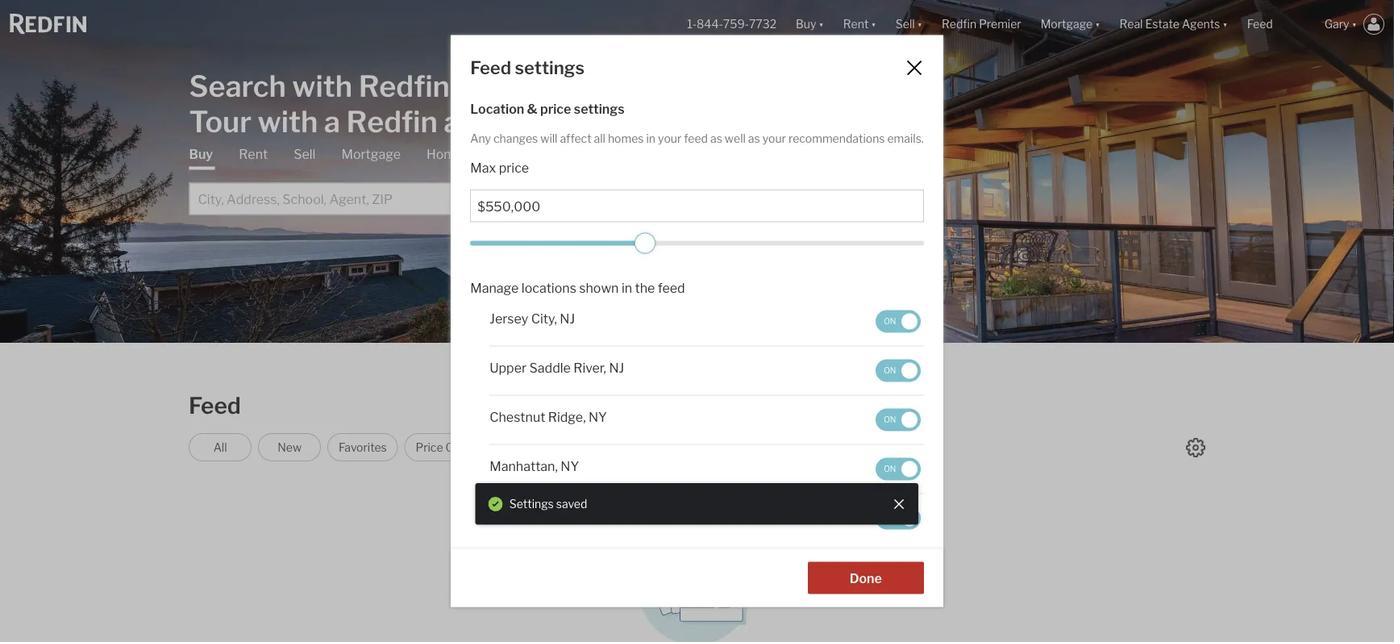 Task type: locate. For each thing, give the bounding box(es) containing it.
the
[[635, 280, 655, 296]]

0 vertical spatial in
[[647, 131, 656, 145]]

chestnut ridge, ny
[[490, 409, 607, 425]]

your right well
[[763, 131, 787, 145]]

1 vertical spatial price
[[499, 159, 529, 175]]

0 horizontal spatial change
[[446, 441, 486, 454]]

0 horizontal spatial price
[[499, 159, 529, 175]]

0 vertical spatial feed
[[684, 131, 708, 145]]

changes
[[494, 131, 538, 145]]

any changes will affect all homes in your feed as well as your recommendations emails.
[[471, 131, 924, 145]]

0 horizontal spatial ny
[[540, 508, 558, 523]]

feed button
[[1238, 0, 1316, 48]]

redfin premier
[[942, 17, 1022, 31]]

1 horizontal spatial your
[[763, 131, 787, 145]]

change inside radio
[[446, 441, 486, 454]]

7732
[[749, 17, 777, 31]]

1 horizontal spatial redfin
[[942, 17, 977, 31]]

change right price at the left
[[446, 441, 486, 454]]

done
[[850, 571, 882, 587]]

change right status
[[786, 441, 827, 454]]

ny
[[589, 409, 607, 425], [561, 458, 579, 474], [540, 508, 558, 523]]

rent
[[239, 146, 268, 162]]

price
[[541, 100, 572, 116], [499, 159, 529, 175]]

emails.
[[888, 131, 924, 145]]

insights
[[608, 441, 650, 454]]

all
[[214, 441, 227, 454]]

well
[[725, 131, 746, 145]]

as left well
[[711, 131, 723, 145]]

&
[[527, 100, 538, 116]]

1 vertical spatial feed
[[658, 280, 686, 296]]

2 horizontal spatial feed
[[1248, 17, 1274, 31]]

2 vertical spatial feed
[[189, 392, 241, 420]]

1 horizontal spatial ny
[[561, 458, 579, 474]]

tab list containing buy
[[189, 146, 633, 215]]

1-844-759-7732 link
[[688, 17, 777, 31]]

0 horizontal spatial in
[[622, 280, 633, 296]]

your right homes
[[658, 131, 682, 145]]

open house
[[515, 441, 580, 454]]

will
[[541, 131, 558, 145]]

ny down house
[[561, 458, 579, 474]]

feed left well
[[684, 131, 708, 145]]

feed
[[1248, 17, 1274, 31], [471, 56, 512, 78], [189, 392, 241, 420]]

agent.
[[444, 104, 531, 139]]

ny right ridge,
[[589, 409, 607, 425]]

1-
[[688, 17, 697, 31]]

settings up location & price settings
[[515, 56, 585, 78]]

all
[[594, 131, 606, 145]]

Sold radio
[[668, 433, 731, 461]]

Insights radio
[[597, 433, 661, 461]]

change inside option
[[786, 441, 827, 454]]

settings
[[515, 56, 585, 78], [574, 100, 625, 116]]

nj
[[560, 311, 575, 326], [609, 360, 625, 376]]

settings up all
[[574, 100, 625, 116]]

0 horizontal spatial nj
[[560, 311, 575, 326]]

river,
[[574, 360, 607, 376]]

0 horizontal spatial redfin
[[346, 104, 438, 139]]

1 vertical spatial redfin
[[346, 104, 438, 139]]

ny right nanuet,
[[540, 508, 558, 523]]

redfin inside button
[[942, 17, 977, 31]]

in
[[647, 131, 656, 145], [622, 280, 633, 296]]

as right well
[[749, 131, 761, 145]]

sell
[[294, 146, 316, 162]]

0 vertical spatial price
[[541, 100, 572, 116]]

price right &
[[541, 100, 572, 116]]

status
[[748, 441, 783, 454]]

0 horizontal spatial as
[[711, 131, 723, 145]]

buy
[[189, 146, 213, 162]]

home
[[427, 146, 463, 162]]

0 vertical spatial redfin
[[942, 17, 977, 31]]

price down changes
[[499, 159, 529, 175]]

2 as from the left
[[749, 131, 761, 145]]

Price Change radio
[[405, 433, 498, 461]]

1 horizontal spatial in
[[647, 131, 656, 145]]

redfin up mortgage
[[346, 104, 438, 139]]

redfin.
[[359, 68, 457, 104]]

2 vertical spatial ny
[[540, 508, 558, 523]]

change
[[446, 441, 486, 454], [786, 441, 827, 454]]

search with redfin. tour with a redfin agent.
[[189, 68, 531, 139]]

sell link
[[294, 146, 316, 163]]

redfin left premier
[[942, 17, 977, 31]]

1 vertical spatial settings
[[574, 100, 625, 116]]

ny for manhattan, ny
[[561, 458, 579, 474]]

your
[[658, 131, 682, 145], [763, 131, 787, 145]]

max price
[[471, 159, 529, 175]]

feed inside feed button
[[1248, 17, 1274, 31]]

1 horizontal spatial nj
[[609, 360, 625, 376]]

feed for feed settings
[[471, 56, 512, 78]]

1 horizontal spatial change
[[786, 441, 827, 454]]

tab list
[[189, 146, 633, 215]]

premier
[[980, 17, 1022, 31]]

redfin inside search with redfin. tour with a redfin agent.
[[346, 104, 438, 139]]

manage locations shown in the feed
[[471, 280, 686, 296]]

chestnut
[[490, 409, 546, 425]]

1 change from the left
[[446, 441, 486, 454]]

nj right the river,
[[609, 360, 625, 376]]

Max price input text field
[[478, 198, 917, 214]]

change for price change
[[446, 441, 486, 454]]

redfin
[[942, 17, 977, 31], [346, 104, 438, 139]]

with
[[292, 68, 353, 104], [258, 104, 318, 139]]

nj right 'city,'
[[560, 311, 575, 326]]

0 vertical spatial ny
[[589, 409, 607, 425]]

0 vertical spatial nj
[[560, 311, 575, 326]]

1 as from the left
[[711, 131, 723, 145]]

1 vertical spatial feed
[[471, 56, 512, 78]]

0 horizontal spatial your
[[658, 131, 682, 145]]

settings saved
[[510, 497, 588, 511]]

2 change from the left
[[786, 441, 827, 454]]

1 vertical spatial ny
[[561, 458, 579, 474]]

option group
[[189, 433, 837, 461]]

manhattan,
[[490, 458, 558, 474]]

844-
[[697, 17, 724, 31]]

jersey
[[490, 311, 529, 326]]

1 horizontal spatial feed
[[471, 56, 512, 78]]

feed
[[684, 131, 708, 145], [658, 280, 686, 296]]

All radio
[[189, 433, 252, 461]]

affect
[[560, 131, 592, 145]]

in right homes
[[647, 131, 656, 145]]

manhattan, ny
[[490, 458, 579, 474]]

Open House radio
[[504, 433, 591, 461]]

search
[[189, 68, 286, 104]]

mortgage
[[342, 146, 401, 162]]

1 horizontal spatial as
[[749, 131, 761, 145]]

0 vertical spatial feed
[[1248, 17, 1274, 31]]

home estimate
[[427, 146, 520, 162]]

feed right the
[[658, 280, 686, 296]]

2 your from the left
[[763, 131, 787, 145]]

in left the
[[622, 280, 633, 296]]

as
[[711, 131, 723, 145], [749, 131, 761, 145]]

ridge,
[[548, 409, 586, 425]]

upper saddle river, nj
[[490, 360, 625, 376]]

change for status change
[[786, 441, 827, 454]]



Task type: vqa. For each thing, say whether or not it's contained in the screenshot.
leftmost price
yes



Task type: describe. For each thing, give the bounding box(es) containing it.
any
[[471, 131, 491, 145]]

0 vertical spatial settings
[[515, 56, 585, 78]]

mortgage link
[[342, 146, 401, 163]]

1 horizontal spatial price
[[541, 100, 572, 116]]

new
[[278, 441, 302, 454]]

option group containing all
[[189, 433, 837, 461]]

locations
[[522, 280, 577, 296]]

price change
[[416, 441, 486, 454]]

upper
[[490, 360, 527, 376]]

manage
[[471, 280, 519, 296]]

New radio
[[258, 433, 321, 461]]

feed for feed button at the right
[[1248, 17, 1274, 31]]

homes
[[608, 131, 644, 145]]

Favorites radio
[[328, 433, 398, 461]]

favorites
[[339, 441, 387, 454]]

759-
[[724, 17, 749, 31]]

settings
[[510, 497, 554, 511]]

price
[[416, 441, 443, 454]]

sold
[[687, 441, 711, 454]]

tour
[[189, 104, 252, 139]]

location & price settings
[[471, 100, 625, 116]]

open
[[515, 441, 543, 454]]

ny for nanuet, ny
[[540, 508, 558, 523]]

buy link
[[189, 146, 213, 170]]

city,
[[531, 311, 557, 326]]

Status Change radio
[[737, 433, 837, 461]]

settings saved section
[[476, 483, 919, 525]]

redfin premier button
[[933, 0, 1032, 48]]

done button
[[808, 562, 924, 594]]

recommendations
[[789, 131, 885, 145]]

location
[[471, 100, 525, 116]]

nanuet, ny
[[490, 508, 558, 523]]

home estimate link
[[427, 146, 520, 163]]

1 vertical spatial nj
[[609, 360, 625, 376]]

1-844-759-7732
[[688, 17, 777, 31]]

jersey city, nj
[[490, 311, 575, 326]]

1 vertical spatial in
[[622, 280, 633, 296]]

2 horizontal spatial ny
[[589, 409, 607, 425]]

estimate
[[466, 146, 520, 162]]

saved
[[557, 497, 588, 511]]

rent link
[[239, 146, 268, 163]]

shown
[[579, 280, 619, 296]]

Max price slider range field
[[471, 232, 924, 253]]

a
[[324, 104, 340, 139]]

saddle
[[530, 360, 571, 376]]

status change
[[748, 441, 827, 454]]

0 horizontal spatial feed
[[189, 392, 241, 420]]

City, Address, School, Agent, ZIP search field
[[189, 183, 597, 215]]

max
[[471, 159, 496, 175]]

feed settings
[[471, 56, 585, 78]]

house
[[546, 441, 580, 454]]

1 your from the left
[[658, 131, 682, 145]]

nanuet,
[[490, 508, 537, 523]]



